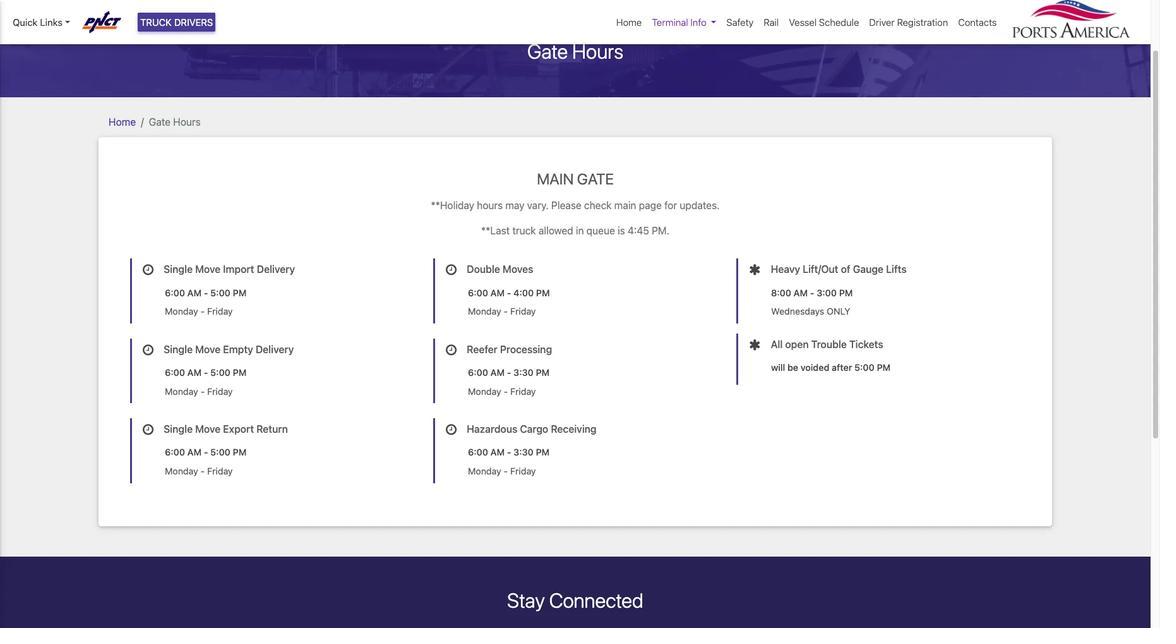 Task type: vqa. For each thing, say whether or not it's contained in the screenshot.
Mobile
no



Task type: locate. For each thing, give the bounding box(es) containing it.
monday for double moves
[[468, 306, 502, 317]]

2 single from the top
[[164, 344, 193, 355]]

1 horizontal spatial hours
[[573, 39, 624, 63]]

6:00 am - 3:30 pm for processing
[[468, 367, 550, 378]]

truck drivers link
[[138, 13, 216, 32]]

monday - friday up single move export return
[[165, 386, 233, 397]]

6:00 down double
[[468, 287, 488, 298]]

5:00
[[211, 287, 231, 298], [855, 362, 875, 373], [211, 367, 231, 378], [211, 447, 231, 458]]

gate hours
[[528, 39, 624, 63], [149, 116, 201, 127]]

2 6:00 am - 3:30 pm from the top
[[468, 447, 550, 458]]

4:00
[[514, 287, 534, 298]]

monday - friday for single move import delivery
[[165, 306, 233, 317]]

driver registration
[[870, 16, 949, 28]]

0 vertical spatial 6:00 am - 5:00 pm
[[165, 287, 247, 298]]

rail link
[[759, 10, 784, 34]]

1 6:00 am - 5:00 pm from the top
[[165, 287, 247, 298]]

1 horizontal spatial home
[[617, 16, 642, 28]]

home
[[617, 16, 642, 28], [109, 116, 136, 127]]

2 vertical spatial gate
[[577, 170, 614, 187]]

friday for single move export return
[[207, 466, 233, 476]]

am down single move export return
[[187, 447, 202, 458]]

move left 'import'
[[195, 264, 221, 275]]

8:00 am - 3:00 pm
[[772, 287, 853, 298]]

6:00 am - 3:30 pm down reefer processing
[[468, 367, 550, 378]]

1 3:30 from the top
[[514, 367, 534, 378]]

pm right 4:00
[[536, 287, 550, 298]]

2 move from the top
[[195, 344, 221, 355]]

1 vertical spatial home link
[[109, 116, 136, 127]]

single left empty
[[164, 344, 193, 355]]

pm down cargo
[[536, 447, 550, 458]]

3:30 for cargo
[[514, 447, 534, 458]]

rail
[[764, 16, 779, 28]]

monday - friday down 6:00 am - 4:00 pm
[[468, 306, 536, 317]]

6:00 am - 5:00 pm down single move empty delivery
[[165, 367, 247, 378]]

tickets
[[850, 339, 884, 350]]

monday down single move export return
[[165, 466, 198, 476]]

0 horizontal spatial gate
[[149, 116, 171, 127]]

monday for single move import delivery
[[165, 306, 198, 317]]

0 vertical spatial gate
[[528, 39, 568, 63]]

3:30 down processing
[[514, 367, 534, 378]]

**last
[[481, 225, 510, 237]]

6:00 am - 5:00 pm down single move import delivery
[[165, 287, 247, 298]]

safety link
[[722, 10, 759, 34]]

friday up single move empty delivery
[[207, 306, 233, 317]]

6:00 down single move import delivery
[[165, 287, 185, 298]]

pm right the '3:00'
[[840, 287, 853, 298]]

connected
[[550, 588, 644, 612]]

3:30
[[514, 367, 534, 378], [514, 447, 534, 458]]

alert
[[0, 0, 1151, 2]]

3:30 down hazardous cargo receiving
[[514, 447, 534, 458]]

single
[[164, 264, 193, 275], [164, 344, 193, 355], [164, 424, 193, 435]]

lifts
[[887, 264, 907, 275]]

wednesdays
[[772, 306, 825, 317]]

2 horizontal spatial gate
[[577, 170, 614, 187]]

3 move from the top
[[195, 424, 221, 435]]

pm down export
[[233, 447, 247, 458]]

1 vertical spatial 6:00 am - 3:30 pm
[[468, 447, 550, 458]]

0 horizontal spatial hours
[[173, 116, 201, 127]]

2 3:30 from the top
[[514, 447, 534, 458]]

only
[[827, 306, 851, 317]]

single left export
[[164, 424, 193, 435]]

4:45
[[628, 225, 650, 237]]

open
[[786, 339, 809, 350]]

pm down 'import'
[[233, 287, 247, 298]]

monday up single move empty delivery
[[165, 306, 198, 317]]

be
[[788, 362, 799, 373]]

6:00 for reefer processing
[[468, 367, 488, 378]]

move
[[195, 264, 221, 275], [195, 344, 221, 355], [195, 424, 221, 435]]

pm down processing
[[536, 367, 550, 378]]

5:00 for single move export return
[[211, 447, 231, 458]]

6:00 am - 3:30 pm
[[468, 367, 550, 378], [468, 447, 550, 458]]

hours
[[477, 200, 503, 211]]

single move empty delivery
[[164, 344, 294, 355]]

6:00
[[165, 287, 185, 298], [468, 287, 488, 298], [165, 367, 185, 378], [468, 367, 488, 378], [165, 447, 185, 458], [468, 447, 488, 458]]

schedule
[[820, 16, 860, 28]]

hazardous cargo receiving
[[467, 424, 597, 435]]

for
[[665, 200, 678, 211]]

0 vertical spatial delivery
[[257, 264, 295, 275]]

am down hazardous
[[491, 447, 505, 458]]

0 vertical spatial gate hours
[[528, 39, 624, 63]]

delivery
[[257, 264, 295, 275], [256, 344, 294, 355]]

monday - friday for double moves
[[468, 306, 536, 317]]

8:00
[[772, 287, 792, 298]]

6:00 am - 5:00 pm for import
[[165, 287, 247, 298]]

5:00 down single move empty delivery
[[211, 367, 231, 378]]

terminal info link
[[647, 10, 722, 34]]

3:00
[[817, 287, 837, 298]]

friday down hazardous cargo receiving
[[511, 466, 536, 476]]

monday for reefer processing
[[468, 386, 502, 397]]

monday
[[165, 306, 198, 317], [468, 306, 502, 317], [165, 386, 198, 397], [468, 386, 502, 397], [165, 466, 198, 476], [468, 466, 502, 476]]

delivery right 'import'
[[257, 264, 295, 275]]

monday - friday down single move export return
[[165, 466, 233, 476]]

am down single move import delivery
[[187, 287, 202, 298]]

pm for heavy lift/out of gauge lifts
[[840, 287, 853, 298]]

safety
[[727, 16, 754, 28]]

registration
[[898, 16, 949, 28]]

2 vertical spatial single
[[164, 424, 193, 435]]

contacts
[[959, 16, 998, 28]]

voided
[[801, 362, 830, 373]]

move left export
[[195, 424, 221, 435]]

single move import delivery
[[164, 264, 295, 275]]

monday down 6:00 am - 4:00 pm
[[468, 306, 502, 317]]

1 move from the top
[[195, 264, 221, 275]]

1 vertical spatial single
[[164, 344, 193, 355]]

6:00 down hazardous
[[468, 447, 488, 458]]

pm down tickets
[[877, 362, 891, 373]]

5:00 for single move empty delivery
[[211, 367, 231, 378]]

2 6:00 am - 5:00 pm from the top
[[165, 367, 247, 378]]

main
[[537, 170, 574, 187]]

monday for hazardous cargo receiving
[[468, 466, 502, 476]]

single move export return
[[164, 424, 288, 435]]

pm down empty
[[233, 367, 247, 378]]

stay connected
[[508, 588, 644, 612]]

friday up hazardous cargo receiving
[[511, 386, 536, 397]]

monday - friday up single move empty delivery
[[165, 306, 233, 317]]

6:00 for single move import delivery
[[165, 287, 185, 298]]

1 vertical spatial 6:00 am - 5:00 pm
[[165, 367, 247, 378]]

updates.
[[680, 200, 720, 211]]

monday - friday up hazardous
[[468, 386, 536, 397]]

wednesdays only
[[772, 306, 851, 317]]

1 6:00 am - 3:30 pm from the top
[[468, 367, 550, 378]]

hazardous
[[467, 424, 518, 435]]

friday for single move empty delivery
[[207, 386, 233, 397]]

1 vertical spatial gate
[[149, 116, 171, 127]]

1 vertical spatial delivery
[[256, 344, 294, 355]]

1 vertical spatial gate hours
[[149, 116, 201, 127]]

pm for single move empty delivery
[[233, 367, 247, 378]]

1 vertical spatial home
[[109, 116, 136, 127]]

am down single move empty delivery
[[187, 367, 202, 378]]

0 vertical spatial move
[[195, 264, 221, 275]]

0 vertical spatial 3:30
[[514, 367, 534, 378]]

0 vertical spatial home link
[[612, 10, 647, 34]]

monday up single move export return
[[165, 386, 198, 397]]

lift/out
[[803, 264, 839, 275]]

friday
[[207, 306, 233, 317], [511, 306, 536, 317], [207, 386, 233, 397], [511, 386, 536, 397], [207, 466, 233, 476], [511, 466, 536, 476]]

6:00 am - 4:00 pm
[[468, 287, 550, 298]]

6:00 down the reefer
[[468, 367, 488, 378]]

hours
[[573, 39, 624, 63], [173, 116, 201, 127]]

1 vertical spatial move
[[195, 344, 221, 355]]

6:00 am - 5:00 pm down single move export return
[[165, 447, 247, 458]]

friday down single move export return
[[207, 466, 233, 476]]

home link
[[612, 10, 647, 34], [109, 116, 136, 127]]

single for single move empty delivery
[[164, 344, 193, 355]]

gauge
[[854, 264, 884, 275]]

move for import
[[195, 264, 221, 275]]

6:00 down single move empty delivery
[[165, 367, 185, 378]]

1 horizontal spatial gate
[[528, 39, 568, 63]]

6:00 am - 3:30 pm down hazardous
[[468, 447, 550, 458]]

stay
[[508, 588, 545, 612]]

2 vertical spatial move
[[195, 424, 221, 435]]

friday for hazardous cargo receiving
[[511, 466, 536, 476]]

6:00 am - 3:30 pm for cargo
[[468, 447, 550, 458]]

1 vertical spatial 3:30
[[514, 447, 534, 458]]

0 vertical spatial single
[[164, 264, 193, 275]]

1 single from the top
[[164, 264, 193, 275]]

2 vertical spatial 6:00 am - 5:00 pm
[[165, 447, 247, 458]]

single for single move import delivery
[[164, 264, 193, 275]]

allowed
[[539, 225, 574, 237]]

0 vertical spatial 6:00 am - 3:30 pm
[[468, 367, 550, 378]]

am down reefer processing
[[491, 367, 505, 378]]

am for single move export return
[[187, 447, 202, 458]]

single left 'import'
[[164, 264, 193, 275]]

monday up hazardous
[[468, 386, 502, 397]]

monday - friday for single move export return
[[165, 466, 233, 476]]

5:00 down single move export return
[[211, 447, 231, 458]]

am down double moves
[[491, 287, 505, 298]]

am up wednesdays
[[794, 287, 808, 298]]

3:30 for processing
[[514, 367, 534, 378]]

truck drivers
[[140, 16, 213, 28]]

move left empty
[[195, 344, 221, 355]]

delivery right empty
[[256, 344, 294, 355]]

driver
[[870, 16, 895, 28]]

pm for single move import delivery
[[233, 287, 247, 298]]

0 horizontal spatial gate hours
[[149, 116, 201, 127]]

info
[[691, 16, 707, 28]]

6:00 down single move export return
[[165, 447, 185, 458]]

am for hazardous cargo receiving
[[491, 447, 505, 458]]

friday up single move export return
[[207, 386, 233, 397]]

am for single move import delivery
[[187, 287, 202, 298]]

contacts link
[[954, 10, 1003, 34]]

friday for reefer processing
[[511, 386, 536, 397]]

truck
[[513, 225, 536, 237]]

pm
[[233, 287, 247, 298], [536, 287, 550, 298], [840, 287, 853, 298], [877, 362, 891, 373], [233, 367, 247, 378], [536, 367, 550, 378], [233, 447, 247, 458], [536, 447, 550, 458]]

monday down hazardous
[[468, 466, 502, 476]]

6:00 for single move export return
[[165, 447, 185, 458]]

3 6:00 am - 5:00 pm from the top
[[165, 447, 247, 458]]

3 single from the top
[[164, 424, 193, 435]]

am
[[187, 287, 202, 298], [491, 287, 505, 298], [794, 287, 808, 298], [187, 367, 202, 378], [491, 367, 505, 378], [187, 447, 202, 458], [491, 447, 505, 458]]

terminal
[[652, 16, 689, 28]]

monday for single move export return
[[165, 466, 198, 476]]

5:00 down single move import delivery
[[211, 287, 231, 298]]

gate
[[528, 39, 568, 63], [149, 116, 171, 127], [577, 170, 614, 187]]

friday down 4:00
[[511, 306, 536, 317]]

quick links link
[[13, 15, 70, 29]]

monday - friday down hazardous
[[468, 466, 536, 476]]

1 horizontal spatial gate hours
[[528, 39, 624, 63]]



Task type: describe. For each thing, give the bounding box(es) containing it.
**holiday
[[431, 200, 475, 211]]

single for single move export return
[[164, 424, 193, 435]]

vessel schedule link
[[784, 10, 865, 34]]

queue
[[587, 225, 615, 237]]

of
[[841, 264, 851, 275]]

move for export
[[195, 424, 221, 435]]

pm for single move export return
[[233, 447, 247, 458]]

friday for single move import delivery
[[207, 306, 233, 317]]

pm.
[[652, 225, 670, 237]]

vessel
[[789, 16, 817, 28]]

0 horizontal spatial home link
[[109, 116, 136, 127]]

cargo
[[520, 424, 549, 435]]

driver registration link
[[865, 10, 954, 34]]

double
[[467, 264, 500, 275]]

heavy
[[771, 264, 801, 275]]

drivers
[[174, 16, 213, 28]]

links
[[40, 16, 62, 28]]

am for double moves
[[491, 287, 505, 298]]

reefer
[[467, 344, 498, 355]]

quick
[[13, 16, 38, 28]]

1 horizontal spatial home link
[[612, 10, 647, 34]]

**holiday hours may vary. please check main page for updates.
[[431, 200, 720, 211]]

reefer processing
[[467, 344, 552, 355]]

quick links
[[13, 16, 62, 28]]

am for heavy lift/out of gauge lifts
[[794, 287, 808, 298]]

5:00 for single move import delivery
[[211, 287, 231, 298]]

moves
[[503, 264, 534, 275]]

all
[[771, 339, 783, 350]]

vary.
[[527, 200, 549, 211]]

monday - friday for hazardous cargo receiving
[[468, 466, 536, 476]]

export
[[223, 424, 254, 435]]

friday for double moves
[[511, 306, 536, 317]]

monday - friday for reefer processing
[[468, 386, 536, 397]]

please
[[552, 200, 582, 211]]

empty
[[223, 344, 253, 355]]

monday - friday for single move empty delivery
[[165, 386, 233, 397]]

page
[[639, 200, 662, 211]]

6:00 for double moves
[[468, 287, 488, 298]]

after
[[832, 362, 853, 373]]

0 vertical spatial hours
[[573, 39, 624, 63]]

is
[[618, 225, 626, 237]]

heavy lift/out of gauge lifts
[[771, 264, 907, 275]]

trouble
[[812, 339, 847, 350]]

6:00 am - 5:00 pm for empty
[[165, 367, 247, 378]]

0 horizontal spatial home
[[109, 116, 136, 127]]

**last truck allowed in queue is 4:45 pm.
[[481, 225, 670, 237]]

terminal info
[[652, 16, 707, 28]]

delivery for single move import delivery
[[257, 264, 295, 275]]

import
[[223, 264, 254, 275]]

may
[[506, 200, 525, 211]]

5:00 right "after"
[[855, 362, 875, 373]]

pm for double moves
[[536, 287, 550, 298]]

double moves
[[467, 264, 534, 275]]

return
[[257, 424, 288, 435]]

delivery for single move empty delivery
[[256, 344, 294, 355]]

receiving
[[551, 424, 597, 435]]

processing
[[500, 344, 552, 355]]

move for empty
[[195, 344, 221, 355]]

1 vertical spatial hours
[[173, 116, 201, 127]]

main gate
[[537, 170, 614, 187]]

vessel schedule
[[789, 16, 860, 28]]

am for single move empty delivery
[[187, 367, 202, 378]]

pm for reefer processing
[[536, 367, 550, 378]]

will be voided after 5:00 pm
[[772, 362, 891, 373]]

pm for hazardous cargo receiving
[[536, 447, 550, 458]]

6:00 for single move empty delivery
[[165, 367, 185, 378]]

monday for single move empty delivery
[[165, 386, 198, 397]]

0 vertical spatial home
[[617, 16, 642, 28]]

6:00 am - 5:00 pm for export
[[165, 447, 247, 458]]

am for reefer processing
[[491, 367, 505, 378]]

all open trouble tickets
[[771, 339, 884, 350]]

in
[[576, 225, 584, 237]]

will
[[772, 362, 786, 373]]

6:00 for hazardous cargo receiving
[[468, 447, 488, 458]]

check
[[585, 200, 612, 211]]

truck
[[140, 16, 172, 28]]

main
[[615, 200, 637, 211]]



